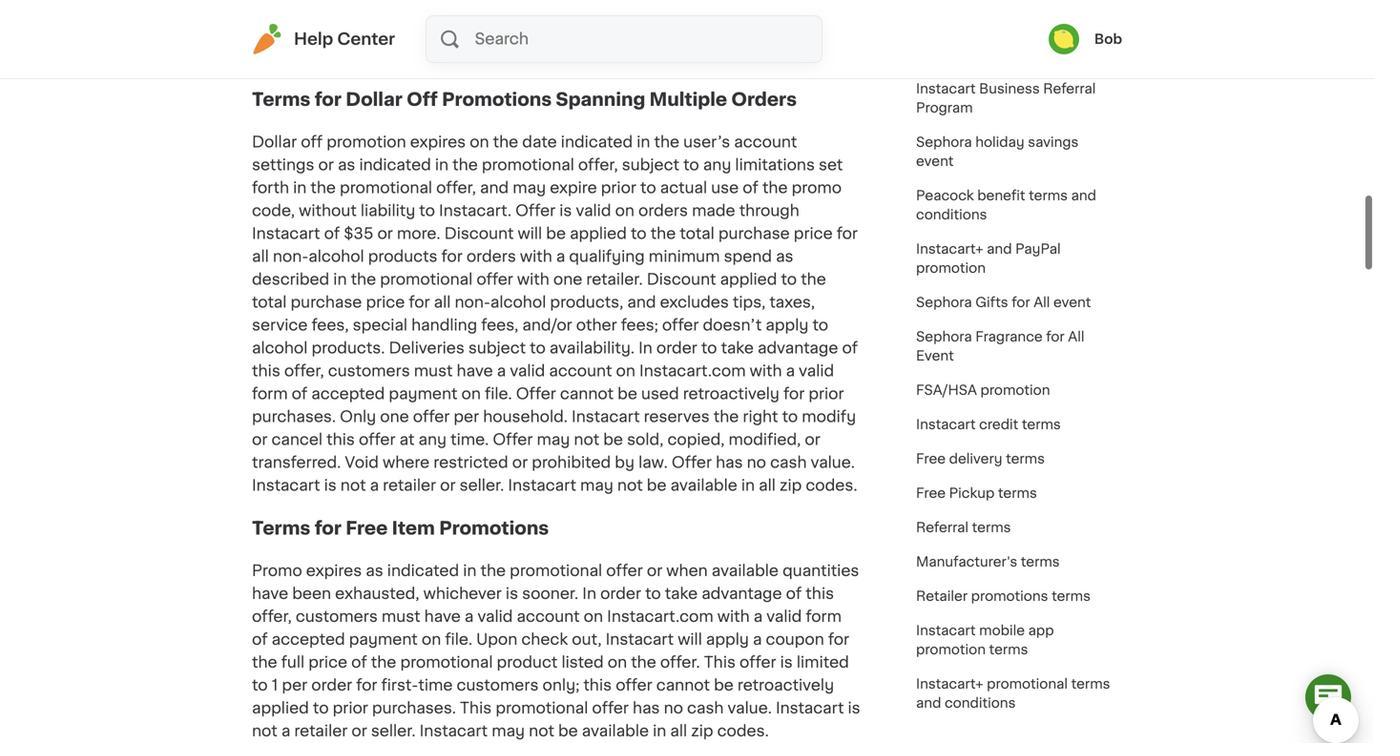 Task type: describe. For each thing, give the bounding box(es) containing it.
all down modified,
[[759, 478, 776, 494]]

retailer promotions terms link
[[905, 579, 1103, 614]]

the up first-
[[371, 655, 397, 671]]

valid up coupon
[[767, 610, 802, 625]]

will inside dollar off promotion expires on the date indicated in the user's account settings or as indicated in the promotional offer, subject to any limitations set forth in the promotional offer, and may expire prior to actual use of the promo code, without liability to instacart. offer is valid on orders made through instacart of $35 or more. discount will be applied to the total purchase price for all non-alcohol products for orders with a qualifying minimum spend as described in the promotional offer with one retailer. discount applied to the total purchase price for all non-alcohol products, and excludes tips, taxes, service fees, special handling fees, and/or other fees; offer doesn't apply to alcohol products. deliveries subject to availability. in order to take advantage of this offer, customers must have a valid account on instacart.com with a valid form of accepted payment on file. offer cannot be used retroactively for prior purchases. only one offer per household. instacart reserves the right to modify or cancel this offer at any time. offer may not be sold, copied, modified, or transferred. void where restricted or prohibited by law. offer has no cash value. instacart is not a retailer or seller. instacart may not be available in all zip codes.
[[518, 226, 542, 242]]

on up qualifying
[[615, 203, 635, 219]]

instacart up the sold,
[[572, 410, 640, 425]]

and inside instacart+ and mastercard promotion
[[987, 29, 1012, 42]]

service
[[252, 318, 308, 333]]

1 vertical spatial have
[[252, 587, 288, 602]]

per inside promo expires as indicated in the promotional offer or when available quantities have been exhausted, whichever is sooner. in order to take advantage of this offer, customers must have a valid account on instacart.com with a valid form of accepted payment on file. upon check out, instacart will apply a coupon for the full price of the promotional product listed on the offer. this offer is limited to 1 per order for first-time customers only; this offer cannot be retroactively applied to prior purchases. this promotional offer has no cash value. instacart is not a retailer or seller. instacart may not be available in all zip codes.
[[282, 678, 308, 694]]

has inside promo expires as indicated in the promotional offer or when available quantities have been exhausted, whichever is sooner. in order to take advantage of this offer, customers must have a valid account on instacart.com with a valid form of accepted payment on file. upon check out, instacart will apply a coupon for the full price of the promotional product listed on the offer. this offer is limited to 1 per order for first-time customers only; this offer cannot be retroactively applied to prior purchases. this promotional offer has no cash value. instacart is not a retailer or seller. instacart may not be available in all zip codes.
[[633, 701, 660, 716]]

mastercard
[[1016, 29, 1092, 42]]

for up been
[[315, 520, 342, 537]]

of up "modify"
[[842, 341, 858, 356]]

of up cancel
[[292, 387, 308, 402]]

instacart+ and mastercard promotion
[[916, 29, 1092, 61]]

promotional up liability
[[340, 180, 432, 196]]

restricted
[[434, 455, 508, 471]]

products.
[[312, 341, 385, 356]]

accepted inside dollar off promotion expires on the date indicated in the user's account settings or as indicated in the promotional offer, subject to any limitations set forth in the promotional offer, and may expire prior to actual use of the promo code, without liability to instacart. offer is valid on orders made through instacart of $35 or more. discount will be applied to the total purchase price for all non-alcohol products for orders with a qualifying minimum spend as described in the promotional offer with one retailer. discount applied to the total purchase price for all non-alcohol products, and excludes tips, taxes, service fees, special handling fees, and/or other fees; offer doesn't apply to alcohol products. deliveries subject to availability. in order to take advantage of this offer, customers must have a valid account on instacart.com with a valid form of accepted payment on file. offer cannot be used retroactively for prior purchases. only one offer per household. instacart reserves the right to modify or cancel this offer at any time. offer may not be sold, copied, modified, or transferred. void where restricted or prohibited by law. offer has no cash value. instacart is not a retailer or seller. instacart may not be available in all zip codes.
[[311, 387, 385, 402]]

center
[[337, 31, 395, 47]]

advantage inside dollar off promotion expires on the date indicated in the user's account settings or as indicated in the promotional offer, subject to any limitations set forth in the promotional offer, and may expire prior to actual use of the promo code, without liability to instacart. offer is valid on orders made through instacart of $35 or more. discount will be applied to the total purchase price for all non-alcohol products for orders with a qualifying minimum spend as described in the promotional offer with one retailer. discount applied to the total purchase price for all non-alcohol products, and excludes tips, taxes, service fees, special handling fees, and/or other fees; offer doesn't apply to alcohol products. deliveries subject to availability. in order to take advantage of this offer, customers must have a valid account on instacart.com with a valid form of accepted payment on file. offer cannot be used retroactively for prior purchases. only one offer per household. instacart reserves the right to modify or cancel this offer at any time. offer may not be sold, copied, modified, or transferred. void where restricted or prohibited by law. offer has no cash value. instacart is not a retailer or seller. instacart may not be available in all zip codes.
[[758, 341, 838, 356]]

time.
[[451, 432, 489, 448]]

the left right
[[714, 410, 739, 425]]

product
[[497, 655, 558, 671]]

where
[[383, 455, 430, 471]]

instacart credit terms link
[[905, 408, 1073, 442]]

instacart down time
[[420, 724, 488, 739]]

manufacturer's terms link
[[905, 545, 1072, 579]]

2 horizontal spatial prior
[[809, 387, 844, 402]]

promo expires as indicated in the promotional offer or when available quantities have been exhausted, whichever is sooner. in order to take advantage of this offer, customers must have a valid account on instacart.com with a valid form of accepted payment on file. upon check out, instacart will apply a coupon for the full price of the promotional product listed on the offer. this offer is limited to 1 per order for first-time customers only; this offer cannot be retroactively applied to prior purchases. this promotional offer has no cash value. instacart is not a retailer or seller. instacart may not be available in all zip codes.
[[252, 564, 861, 739]]

sephora fragrance for all event
[[916, 330, 1085, 363]]

0 vertical spatial account
[[734, 135, 797, 150]]

terms for promotional
[[1072, 678, 1111, 691]]

been
[[292, 587, 331, 602]]

valid down expire on the left top of page
[[576, 203, 611, 219]]

in down modified,
[[742, 478, 755, 494]]

1 vertical spatial indicated
[[359, 158, 431, 173]]

instacart mobile app promotion terms link
[[905, 614, 1123, 667]]

purchases. inside dollar off promotion expires on the date indicated in the user's account settings or as indicated in the promotional offer, subject to any limitations set forth in the promotional offer, and may expire prior to actual use of the promo code, without liability to instacart. offer is valid on orders made through instacart of $35 or more. discount will be applied to the total purchase price for all non-alcohol products for orders with a qualifying minimum spend as described in the promotional offer with one retailer. discount applied to the total purchase price for all non-alcohol products, and excludes tips, taxes, service fees, special handling fees, and/or other fees; offer doesn't apply to alcohol products. deliveries subject to availability. in order to take advantage of this offer, customers must have a valid account on instacart.com with a valid form of accepted payment on file. offer cannot be used retroactively for prior purchases. only one offer per household. instacart reserves the right to modify or cancel this offer at any time. offer may not be sold, copied, modified, or transferred. void where restricted or prohibited by law. offer has no cash value. instacart is not a retailer or seller. instacart may not be available in all zip codes.
[[252, 410, 336, 425]]

event
[[916, 349, 954, 363]]

sephora for sephora fragrance for all event
[[916, 330, 972, 344]]

0 horizontal spatial referral
[[916, 521, 969, 535]]

instacart down transferred.
[[252, 478, 320, 494]]

peacock benefit terms and conditions
[[916, 189, 1097, 221]]

sooner.
[[522, 587, 579, 602]]

the down products
[[351, 272, 376, 287]]

1 vertical spatial account
[[549, 364, 612, 379]]

offer, down products.
[[284, 364, 324, 379]]

1 vertical spatial orders
[[467, 249, 516, 264]]

2 horizontal spatial price
[[794, 226, 833, 242]]

instacart down the prohibited
[[508, 478, 576, 494]]

promotional down "only;"
[[496, 701, 588, 716]]

free delivery terms link
[[905, 442, 1057, 476]]

doesn't
[[703, 318, 762, 333]]

terms for terms for free item promotions
[[252, 520, 311, 537]]

terms for pickup
[[998, 487, 1037, 500]]

promotions for off
[[442, 90, 552, 108]]

apply inside dollar off promotion expires on the date indicated in the user's account settings or as indicated in the promotional offer, subject to any limitations set forth in the promotional offer, and may expire prior to actual use of the promo code, without liability to instacart. offer is valid on orders made through instacart of $35 or more. discount will be applied to the total purchase price for all non-alcohol products for orders with a qualifying minimum spend as described in the promotional offer with one retailer. discount applied to the total purchase price for all non-alcohol products, and excludes tips, taxes, service fees, special handling fees, and/or other fees; offer doesn't apply to alcohol products. deliveries subject to availability. in order to take advantage of this offer, customers must have a valid account on instacart.com with a valid form of accepted payment on file. offer cannot be used retroactively for prior purchases. only one offer per household. instacart reserves the right to modify or cancel this offer at any time. offer may not be sold, copied, modified, or transferred. void where restricted or prohibited by law. offer has no cash value. instacart is not a retailer or seller. instacart may not be available in all zip codes.
[[766, 318, 809, 333]]

instacart down code,
[[252, 226, 320, 242]]

the down limitations
[[763, 180, 788, 196]]

promotion for instacart+ and mastercard promotion
[[916, 48, 986, 61]]

seller. inside dollar off promotion expires on the date indicated in the user's account settings or as indicated in the promotional offer, subject to any limitations set forth in the promotional offer, and may expire prior to actual use of the promo code, without liability to instacart. offer is valid on orders made through instacart of $35 or more. discount will be applied to the total purchase price for all non-alcohol products for orders with a qualifying minimum spend as described in the promotional offer with one retailer. discount applied to the total purchase price for all non-alcohol products, and excludes tips, taxes, service fees, special handling fees, and/or other fees; offer doesn't apply to alcohol products. deliveries subject to availability. in order to take advantage of this offer, customers must have a valid account on instacart.com with a valid form of accepted payment on file. offer cannot be used retroactively for prior purchases. only one offer per household. instacart reserves the right to modify or cancel this offer at any time. offer may not be sold, copied, modified, or transferred. void where restricted or prohibited by law. offer has no cash value. instacart is not a retailer or seller. instacart may not be available in all zip codes.
[[460, 478, 504, 494]]

0 vertical spatial one
[[554, 272, 583, 287]]

event inside sephora holiday savings event
[[916, 155, 954, 168]]

offer up at
[[413, 410, 450, 425]]

as inside promo expires as indicated in the promotional offer or when available quantities have been exhausted, whichever is sooner. in order to take advantage of this offer, customers must have a valid account on instacart.com with a valid form of accepted payment on file. upon check out, instacart will apply a coupon for the full price of the promotional product listed on the offer. this offer is limited to 1 per order for first-time customers only; this offer cannot be retroactively applied to prior purchases. this promotional offer has no cash value. instacart is not a retailer or seller. instacart may not be available in all zip codes.
[[366, 564, 383, 579]]

instacart mobile app promotion terms
[[916, 624, 1054, 657]]

account inside promo expires as indicated in the promotional offer or when available quantities have been exhausted, whichever is sooner. in order to take advantage of this offer, customers must have a valid account on instacart.com with a valid form of accepted payment on file. upon check out, instacart will apply a coupon for the full price of the promotional product listed on the offer. this offer is limited to 1 per order for first-time customers only; this offer cannot be retroactively applied to prior purchases. this promotional offer has no cash value. instacart is not a retailer or seller. instacart may not be available in all zip codes.
[[517, 610, 580, 625]]

free for free delivery terms
[[916, 452, 946, 466]]

2 vertical spatial free
[[346, 520, 388, 537]]

instacart+ for instacart+ and paypal promotion
[[916, 242, 984, 256]]

free pickup terms link
[[905, 476, 1049, 511]]

by
[[615, 455, 635, 471]]

this down service
[[252, 364, 280, 379]]

instacart credit terms
[[916, 418, 1061, 431]]

instacart+ and paypal promotion
[[916, 242, 1061, 275]]

and inside instacart+ and paypal promotion
[[987, 242, 1012, 256]]

sephora gifts for all event
[[916, 296, 1091, 309]]

all for gifts
[[1034, 296, 1050, 309]]

0 horizontal spatial subject
[[469, 341, 526, 356]]

products
[[368, 249, 438, 264]]

when
[[667, 564, 708, 579]]

may down the prohibited
[[580, 478, 614, 494]]

offer down copied,
[[672, 455, 712, 471]]

terms for credit
[[1022, 418, 1061, 431]]

1 horizontal spatial prior
[[601, 180, 637, 196]]

1 horizontal spatial any
[[703, 158, 732, 173]]

set
[[819, 158, 843, 173]]

1 horizontal spatial alcohol
[[309, 249, 364, 264]]

made
[[692, 203, 736, 219]]

help center link
[[252, 24, 395, 54]]

business
[[980, 82, 1040, 95]]

is down transferred.
[[324, 478, 337, 494]]

for up limited
[[828, 632, 850, 648]]

offer down 'household.'
[[493, 432, 533, 448]]

has inside dollar off promotion expires on the date indicated in the user's account settings or as indicated in the promotional offer, subject to any limitations set forth in the promotional offer, and may expire prior to actual use of the promo code, without liability to instacart. offer is valid on orders made through instacart of $35 or more. discount will be applied to the total purchase price for all non-alcohol products for orders with a qualifying minimum spend as described in the promotional offer with one retailer. discount applied to the total purchase price for all non-alcohol products, and excludes tips, taxes, service fees, special handling fees, and/or other fees; offer doesn't apply to alcohol products. deliveries subject to availability. in order to take advantage of this offer, customers must have a valid account on instacart.com with a valid form of accepted payment on file. offer cannot be used retroactively for prior purchases. only one offer per household. instacart reserves the right to modify or cancel this offer at any time. offer may not be sold, copied, modified, or transferred. void where restricted or prohibited by law. offer has no cash value. instacart is not a retailer or seller. instacart may not be available in all zip codes.
[[716, 455, 743, 471]]

offer left when
[[606, 564, 643, 579]]

zip inside dollar off promotion expires on the date indicated in the user's account settings or as indicated in the promotional offer, subject to any limitations set forth in the promotional offer, and may expire prior to actual use of the promo code, without liability to instacart. offer is valid on orders made through instacart of $35 or more. discount will be applied to the total purchase price for all non-alcohol products for orders with a qualifying minimum spend as described in the promotional offer with one retailer. discount applied to the total purchase price for all non-alcohol products, and excludes tips, taxes, service fees, special handling fees, and/or other fees; offer doesn't apply to alcohol products. deliveries subject to availability. in order to take advantage of this offer, customers must have a valid account on instacart.com with a valid form of accepted payment on file. offer cannot be used retroactively for prior purchases. only one offer per household. instacart reserves the right to modify or cancel this offer at any time. offer may not be sold, copied, modified, or transferred. void where restricted or prohibited by law. offer has no cash value. instacart is not a retailer or seller. instacart may not be available in all zip codes.
[[780, 478, 802, 494]]

valid up upon
[[478, 610, 513, 625]]

instacart inside 'instacart mobile app promotion terms'
[[916, 624, 976, 638]]

0 horizontal spatial order
[[311, 678, 352, 694]]

offer down coupon
[[740, 655, 777, 671]]

0 vertical spatial as
[[338, 158, 355, 173]]

help
[[294, 31, 333, 47]]

mobile
[[980, 624, 1025, 638]]

valid up "modify"
[[799, 364, 834, 379]]

orders
[[732, 90, 797, 108]]

no inside dollar off promotion expires on the date indicated in the user's account settings or as indicated in the promotional offer, subject to any limitations set forth in the promotional offer, and may expire prior to actual use of the promo code, without liability to instacart. offer is valid on orders made through instacart of $35 or more. discount will be applied to the total purchase price for all non-alcohol products for orders with a qualifying minimum spend as described in the promotional offer with one retailer. discount applied to the total purchase price for all non-alcohol products, and excludes tips, taxes, service fees, special handling fees, and/or other fees; offer doesn't apply to alcohol products. deliveries subject to availability. in order to take advantage of this offer, customers must have a valid account on instacart.com with a valid form of accepted payment on file. offer cannot be used retroactively for prior purchases. only one offer per household. instacart reserves the right to modify or cancel this offer at any time. offer may not be sold, copied, modified, or transferred. void where restricted or prohibited by law. offer has no cash value. instacart is not a retailer or seller. instacart may not be available in all zip codes.
[[747, 455, 767, 471]]

retailer.
[[586, 272, 643, 287]]

limited
[[797, 655, 849, 671]]

offer, up instacart.
[[436, 180, 476, 196]]

of right 'full'
[[351, 655, 367, 671]]

1 horizontal spatial subject
[[622, 158, 680, 173]]

fsa/hsa promotion link
[[905, 373, 1062, 408]]

item
[[392, 520, 435, 537]]

2 horizontal spatial as
[[776, 249, 794, 264]]

fees;
[[621, 318, 658, 333]]

promo
[[252, 564, 302, 579]]

free pickup terms
[[916, 487, 1037, 500]]

forth
[[252, 180, 289, 196]]

tips,
[[733, 295, 766, 310]]

all up described
[[252, 249, 269, 264]]

terms up promotions
[[1021, 556, 1060, 569]]

transferred.
[[252, 455, 341, 471]]

0 horizontal spatial purchase
[[291, 295, 362, 310]]

promotional up time
[[400, 655, 493, 671]]

promotion for instacart+ and paypal promotion
[[916, 262, 986, 275]]

1 vertical spatial order
[[601, 587, 641, 602]]

with inside promo expires as indicated in the promotional offer or when available quantities have been exhausted, whichever is sooner. in order to take advantage of this offer, customers must have a valid account on instacart.com with a valid form of accepted payment on file. upon check out, instacart will apply a coupon for the full price of the promotional product listed on the offer. this offer is limited to 1 per order for first-time customers only; this offer cannot be retroactively applied to prior purchases. this promotional offer has no cash value. instacart is not a retailer or seller. instacart may not be available in all zip codes.
[[718, 610, 750, 625]]

for inside sephora fragrance for all event
[[1046, 330, 1065, 344]]

instacart+ for instacart+ and mastercard promotion
[[916, 29, 984, 42]]

savings
[[1028, 136, 1079, 149]]

listed
[[562, 655, 604, 671]]

1 vertical spatial price
[[366, 295, 405, 310]]

may up the prohibited
[[537, 432, 570, 448]]

accepted inside promo expires as indicated in the promotional offer or when available quantities have been exhausted, whichever is sooner. in order to take advantage of this offer, customers must have a valid account on instacart.com with a valid form of accepted payment on file. upon check out, instacart will apply a coupon for the full price of the promotional product listed on the offer. this offer is limited to 1 per order for first-time customers only; this offer cannot be retroactively applied to prior purchases. this promotional offer has no cash value. instacart is not a retailer or seller. instacart may not be available in all zip codes.
[[272, 632, 345, 648]]

expires inside dollar off promotion expires on the date indicated in the user's account settings or as indicated in the promotional offer, subject to any limitations set forth in the promotional offer, and may expire prior to actual use of the promo code, without liability to instacart. offer is valid on orders made through instacart of $35 or more. discount will be applied to the total purchase price for all non-alcohol products for orders with a qualifying minimum spend as described in the promotional offer with one retailer. discount applied to the total purchase price for all non-alcohol products, and excludes tips, taxes, service fees, special handling fees, and/or other fees; offer doesn't apply to alcohol products. deliveries subject to availability. in order to take advantage of this offer, customers must have a valid account on instacart.com with a valid form of accepted payment on file. offer cannot be used retroactively for prior purchases. only one offer per household. instacart reserves the right to modify or cancel this offer at any time. offer may not be sold, copied, modified, or transferred. void where restricted or prohibited by law. offer has no cash value. instacart is not a retailer or seller. instacart may not be available in all zip codes.
[[410, 135, 466, 150]]

use
[[711, 180, 739, 196]]

the up whichever
[[481, 564, 506, 579]]

the up the "without"
[[311, 180, 336, 196]]

promotional down date
[[482, 158, 575, 173]]

zip inside promo expires as indicated in the promotional offer or when available quantities have been exhausted, whichever is sooner. in order to take advantage of this offer, customers must have a valid account on instacart.com with a valid form of accepted payment on file. upon check out, instacart will apply a coupon for the full price of the promotional product listed on the offer. this offer is limited to 1 per order for first-time customers only; this offer cannot be retroactively applied to prior purchases. this promotional offer has no cash value. instacart is not a retailer or seller. instacart may not be available in all zip codes.
[[691, 724, 714, 739]]

and up instacart.
[[480, 180, 509, 196]]

actual
[[660, 180, 707, 196]]

promotional down products
[[380, 272, 473, 287]]

codes. inside dollar off promotion expires on the date indicated in the user's account settings or as indicated in the promotional offer, subject to any limitations set forth in the promotional offer, and may expire prior to actual use of the promo code, without liability to instacart. offer is valid on orders made through instacart of $35 or more. discount will be applied to the total purchase price for all non-alcohol products for orders with a qualifying minimum spend as described in the promotional offer with one retailer. discount applied to the total purchase price for all non-alcohol products, and excludes tips, taxes, service fees, special handling fees, and/or other fees; offer doesn't apply to alcohol products. deliveries subject to availability. in order to take advantage of this offer, customers must have a valid account on instacart.com with a valid form of accepted payment on file. offer cannot be used retroactively for prior purchases. only one offer per household. instacart reserves the right to modify or cancel this offer at any time. offer may not be sold, copied, modified, or transferred. void where restricted or prohibited by law. offer has no cash value. instacart is not a retailer or seller. instacart may not be available in all zip codes.
[[806, 478, 858, 494]]

1 vertical spatial alcohol
[[491, 295, 546, 310]]

offer up the handling
[[477, 272, 513, 287]]

the up instacart.
[[453, 158, 478, 173]]

not down by
[[618, 478, 643, 494]]

bob link
[[1049, 24, 1123, 54]]

instacart up offer. on the bottom of the page
[[606, 632, 674, 648]]

this down quantities
[[806, 587, 834, 602]]

conditions for peacock
[[916, 208, 987, 221]]

at
[[400, 432, 415, 448]]

in down settings
[[293, 180, 307, 196]]

2 vertical spatial available
[[582, 724, 649, 739]]

1 fees, from the left
[[312, 318, 349, 333]]

for right products
[[442, 249, 463, 264]]

1 horizontal spatial orders
[[639, 203, 688, 219]]

this down listed
[[584, 678, 612, 694]]

instacart down the fsa/hsa
[[916, 418, 976, 431]]

offer down "excludes"
[[662, 318, 699, 333]]

cash inside promo expires as indicated in the promotional offer or when available quantities have been exhausted, whichever is sooner. in order to take advantage of this offer, customers must have a valid account on instacart.com with a valid form of accepted payment on file. upon check out, instacart will apply a coupon for the full price of the promotional product listed on the offer. this offer is limited to 1 per order for first-time customers only; this offer cannot be retroactively applied to prior purchases. this promotional offer has no cash value. instacart is not a retailer or seller. instacart may not be available in all zip codes.
[[687, 701, 724, 716]]

dollar off promotion expires on the date indicated in the user's account settings or as indicated in the promotional offer, subject to any limitations set forth in the promotional offer, and may expire prior to actual use of the promo code, without liability to instacart. offer is valid on orders made through instacart of $35 or more. discount will be applied to the total purchase price for all non-alcohol products for orders with a qualifying minimum spend as described in the promotional offer with one retailer. discount applied to the total purchase price for all non-alcohol products, and excludes tips, taxes, service fees, special handling fees, and/or other fees; offer doesn't apply to alcohol products. deliveries subject to availability. in order to take advantage of this offer, customers must have a valid account on instacart.com with a valid form of accepted payment on file. offer cannot be used retroactively for prior purchases. only one offer per household. instacart reserves the right to modify or cancel this offer at any time. offer may not be sold, copied, modified, or transferred. void where restricted or prohibited by law. offer has no cash value. instacart is not a retailer or seller. instacart may not be available in all zip codes.
[[252, 135, 858, 494]]

off
[[407, 90, 438, 108]]

instacart business referral program
[[916, 82, 1096, 115]]

full
[[281, 655, 305, 671]]

seller. inside promo expires as indicated in the promotional offer or when available quantities have been exhausted, whichever is sooner. in order to take advantage of this offer, customers must have a valid account on instacart.com with a valid form of accepted payment on file. upon check out, instacart will apply a coupon for the full price of the promotional product listed on the offer. this offer is limited to 1 per order for first-time customers only; this offer cannot be retroactively applied to prior purchases. this promotional offer has no cash value. instacart is not a retailer or seller. instacart may not be available in all zip codes.
[[371, 724, 416, 739]]

the up the 1
[[252, 655, 277, 671]]

conditions for instacart+
[[945, 697, 1016, 710]]

date
[[522, 135, 557, 150]]

help center
[[294, 31, 395, 47]]

in down offer. on the bottom of the page
[[653, 724, 667, 739]]

not down void
[[341, 478, 366, 494]]

on down the availability.
[[616, 364, 636, 379]]

on up out,
[[584, 610, 603, 625]]

for left first-
[[356, 678, 377, 694]]

file. inside dollar off promotion expires on the date indicated in the user's account settings or as indicated in the promotional offer, subject to any limitations set forth in the promotional offer, and may expire prior to actual use of the promo code, without liability to instacart. offer is valid on orders made through instacart of $35 or more. discount will be applied to the total purchase price for all non-alcohol products for orders with a qualifying minimum spend as described in the promotional offer with one retailer. discount applied to the total purchase price for all non-alcohol products, and excludes tips, taxes, service fees, special handling fees, and/or other fees; offer doesn't apply to alcohol products. deliveries subject to availability. in order to take advantage of this offer, customers must have a valid account on instacart.com with a valid form of accepted payment on file. offer cannot be used retroactively for prior purchases. only one offer per household. instacart reserves the right to modify or cancel this offer at any time. offer may not be sold, copied, modified, or transferred. void where restricted or prohibited by law. offer has no cash value. instacart is not a retailer or seller. instacart may not be available in all zip codes.
[[485, 387, 512, 402]]

sold,
[[627, 432, 664, 448]]

1 horizontal spatial total
[[680, 226, 715, 242]]

2 vertical spatial customers
[[457, 678, 539, 694]]

instacart.com inside dollar off promotion expires on the date indicated in the user's account settings or as indicated in the promotional offer, subject to any limitations set forth in the promotional offer, and may expire prior to actual use of the promo code, without liability to instacart. offer is valid on orders made through instacart of $35 or more. discount will be applied to the total purchase price for all non-alcohol products for orders with a qualifying minimum spend as described in the promotional offer with one retailer. discount applied to the total purchase price for all non-alcohol products, and excludes tips, taxes, service fees, special handling fees, and/or other fees; offer doesn't apply to alcohol products. deliveries subject to availability. in order to take advantage of this offer, customers must have a valid account on instacart.com with a valid form of accepted payment on file. offer cannot be used retroactively for prior purchases. only one offer per household. instacart reserves the right to modify or cancel this offer at any time. offer may not be sold, copied, modified, or transferred. void where restricted or prohibited by law. offer has no cash value. instacart is not a retailer or seller. instacart may not be available in all zip codes.
[[640, 364, 746, 379]]

offer, inside promo expires as indicated in the promotional offer or when available quantities have been exhausted, whichever is sooner. in order to take advantage of this offer, customers must have a valid account on instacart.com with a valid form of accepted payment on file. upon check out, instacart will apply a coupon for the full price of the promotional product listed on the offer. this offer is limited to 1 per order for first-time customers only; this offer cannot be retroactively applied to prior purchases. this promotional offer has no cash value. instacart is not a retailer or seller. instacart may not be available in all zip codes.
[[252, 610, 292, 625]]

this down only
[[327, 432, 355, 448]]

only
[[340, 410, 376, 425]]

purchases. inside promo expires as indicated in the promotional offer or when available quantities have been exhausted, whichever is sooner. in order to take advantage of this offer, customers must have a valid account on instacart.com with a valid form of accepted payment on file. upon check out, instacart will apply a coupon for the full price of the promotional product listed on the offer. this offer is limited to 1 per order for first-time customers only; this offer cannot be retroactively applied to prior purchases. this promotional offer has no cash value. instacart is not a retailer or seller. instacart may not be available in all zip codes.
[[372, 701, 456, 716]]

not up the prohibited
[[574, 432, 600, 448]]

offer, up expire on the left top of page
[[578, 158, 618, 173]]

not down "only;"
[[529, 724, 555, 739]]

terms for terms for dollar off promotions spanning multiple orders
[[252, 90, 311, 108]]

deliveries
[[389, 341, 465, 356]]

2 vertical spatial have
[[424, 610, 461, 625]]

2 fees, from the left
[[481, 318, 519, 333]]

0 vertical spatial applied
[[570, 226, 627, 242]]

instacart business referral program link
[[905, 72, 1123, 125]]

spanning
[[556, 90, 646, 108]]

for up off
[[315, 90, 342, 108]]

in down "spanning"
[[637, 135, 650, 150]]

order inside dollar off promotion expires on the date indicated in the user's account settings or as indicated in the promotional offer, subject to any limitations set forth in the promotional offer, and may expire prior to actual use of the promo code, without liability to instacart. offer is valid on orders made through instacart of $35 or more. discount will be applied to the total purchase price for all non-alcohol products for orders with a qualifying minimum spend as described in the promotional offer with one retailer. discount applied to the total purchase price for all non-alcohol products, and excludes tips, taxes, service fees, special handling fees, and/or other fees; offer doesn't apply to alcohol products. deliveries subject to availability. in order to take advantage of this offer, customers must have a valid account on instacart.com with a valid form of accepted payment on file. offer cannot be used retroactively for prior purchases. only one offer per household. instacart reserves the right to modify or cancel this offer at any time. offer may not be sold, copied, modified, or transferred. void where restricted or prohibited by law. offer has no cash value. instacart is not a retailer or seller. instacart may not be available in all zip codes.
[[657, 341, 698, 356]]

promotion for instacart mobile app promotion terms
[[916, 643, 986, 657]]

all up the handling
[[434, 295, 451, 310]]

instacart.
[[439, 203, 512, 219]]

promo
[[792, 180, 842, 196]]

0 horizontal spatial total
[[252, 295, 287, 310]]

of right use at the right of the page
[[743, 180, 759, 196]]

code,
[[252, 203, 295, 219]]

is left sooner.
[[506, 587, 518, 602]]

and/or
[[523, 318, 572, 333]]

multiple
[[650, 90, 727, 108]]

qualifying
[[569, 249, 645, 264]]

promotions for item
[[439, 520, 549, 537]]

instacart down limited
[[776, 701, 844, 716]]

app
[[1029, 624, 1054, 638]]

the up taxes,
[[801, 272, 826, 287]]

offer up void
[[359, 432, 396, 448]]

not down the 1
[[252, 724, 278, 739]]

1
[[272, 678, 278, 694]]

settings
[[252, 158, 314, 173]]

for up the handling
[[409, 295, 430, 310]]

promotions
[[971, 590, 1049, 603]]

paypal
[[1016, 242, 1061, 256]]

terms up the manufacturer's terms
[[972, 521, 1011, 535]]

offer down listed
[[592, 701, 629, 716]]

modified,
[[729, 432, 801, 448]]

time
[[419, 678, 453, 694]]

is down expire on the left top of page
[[560, 203, 572, 219]]

1 vertical spatial customers
[[296, 610, 378, 625]]

prior inside promo expires as indicated in the promotional offer or when available quantities have been exhausted, whichever is sooner. in order to take advantage of this offer, customers must have a valid account on instacart.com with a valid form of accepted payment on file. upon check out, instacart will apply a coupon for the full price of the promotional product listed on the offer. this offer is limited to 1 per order for first-time customers only; this offer cannot be retroactively applied to prior purchases. this promotional offer has no cash value. instacart is not a retailer or seller. instacart may not be available in all zip codes.
[[333, 701, 368, 716]]

valid up 'household.'
[[510, 364, 545, 379]]

on up time.
[[462, 387, 481, 402]]

on right listed
[[608, 655, 627, 671]]

other
[[576, 318, 617, 333]]

without
[[299, 203, 357, 219]]

may left expire on the left top of page
[[513, 180, 546, 196]]

instacart+ for instacart+ promotional terms and conditions
[[916, 678, 984, 691]]

0 horizontal spatial any
[[419, 432, 447, 448]]

through
[[740, 203, 800, 219]]

the left user's on the top of the page
[[654, 135, 680, 150]]

credit
[[980, 418, 1019, 431]]

1 horizontal spatial discount
[[647, 272, 716, 287]]

promotional up sooner.
[[510, 564, 603, 579]]

on up time
[[422, 632, 441, 648]]

offer up 'household.'
[[516, 387, 556, 402]]

prohibited
[[532, 455, 611, 471]]

fragrance
[[976, 330, 1043, 344]]

cannot inside promo expires as indicated in the promotional offer or when available quantities have been exhausted, whichever is sooner. in order to take advantage of this offer, customers must have a valid account on instacart.com with a valid form of accepted payment on file. upon check out, instacart will apply a coupon for the full price of the promotional product listed on the offer. this offer is limited to 1 per order for first-time customers only; this offer cannot be retroactively applied to prior purchases. this promotional offer has no cash value. instacart is not a retailer or seller. instacart may not be available in all zip codes.
[[657, 678, 710, 694]]

$35
[[344, 226, 374, 242]]

in up whichever
[[463, 564, 477, 579]]

0 vertical spatial non-
[[273, 249, 309, 264]]

is down limited
[[848, 701, 861, 716]]

instacart+ promotional terms and conditions link
[[905, 667, 1123, 721]]

liability
[[361, 203, 415, 219]]



Task type: locate. For each thing, give the bounding box(es) containing it.
terms for benefit
[[1029, 189, 1068, 202]]

1 horizontal spatial purchases.
[[372, 701, 456, 716]]

pickup
[[949, 487, 995, 500]]

payment inside dollar off promotion expires on the date indicated in the user's account settings or as indicated in the promotional offer, subject to any limitations set forth in the promotional offer, and may expire prior to actual use of the promo code, without liability to instacart. offer is valid on orders made through instacart of $35 or more. discount will be applied to the total purchase price for all non-alcohol products for orders with a qualifying minimum spend as described in the promotional offer with one retailer. discount applied to the total purchase price for all non-alcohol products, and excludes tips, taxes, service fees, special handling fees, and/or other fees; offer doesn't apply to alcohol products. deliveries subject to availability. in order to take advantage of this offer, customers must have a valid account on instacart.com with a valid form of accepted payment on file. offer cannot be used retroactively for prior purchases. only one offer per household. instacart reserves the right to modify or cancel this offer at any time. offer may not be sold, copied, modified, or transferred. void where restricted or prohibited by law. offer has no cash value. instacart is not a retailer or seller. instacart may not be available in all zip codes.
[[389, 387, 458, 402]]

out,
[[572, 632, 602, 648]]

1 vertical spatial sephora
[[916, 296, 972, 309]]

0 vertical spatial order
[[657, 341, 698, 356]]

manufacturer's terms
[[916, 556, 1060, 569]]

0 horizontal spatial all
[[1034, 296, 1050, 309]]

1 horizontal spatial retailer
[[383, 478, 436, 494]]

free for free pickup terms
[[916, 487, 946, 500]]

of
[[743, 180, 759, 196], [324, 226, 340, 242], [842, 341, 858, 356], [292, 387, 308, 402], [786, 587, 802, 602], [252, 632, 268, 648], [351, 655, 367, 671]]

0 vertical spatial price
[[794, 226, 833, 242]]

instacart up program
[[916, 82, 976, 95]]

1 vertical spatial terms
[[252, 520, 311, 537]]

promotion inside "fsa/hsa promotion" link
[[981, 384, 1051, 397]]

2 vertical spatial as
[[366, 564, 383, 579]]

0 horizontal spatial has
[[633, 701, 660, 716]]

1 vertical spatial per
[[282, 678, 308, 694]]

terms for promotions
[[1052, 590, 1091, 603]]

retailer inside dollar off promotion expires on the date indicated in the user's account settings or as indicated in the promotional offer, subject to any limitations set forth in the promotional offer, and may expire prior to actual use of the promo code, without liability to instacart. offer is valid on orders made through instacart of $35 or more. discount will be applied to the total purchase price for all non-alcohol products for orders with a qualifying minimum spend as described in the promotional offer with one retailer. discount applied to the total purchase price for all non-alcohol products, and excludes tips, taxes, service fees, special handling fees, and/or other fees; offer doesn't apply to alcohol products. deliveries subject to availability. in order to take advantage of this offer, customers must have a valid account on instacart.com with a valid form of accepted payment on file. offer cannot be used retroactively for prior purchases. only one offer per household. instacart reserves the right to modify or cancel this offer at any time. offer may not be sold, copied, modified, or transferred. void where restricted or prohibited by law. offer has no cash value. instacart is not a retailer or seller. instacart may not be available in all zip codes.
[[383, 478, 436, 494]]

alcohol
[[309, 249, 364, 264], [491, 295, 546, 310], [252, 341, 308, 356]]

1 horizontal spatial one
[[554, 272, 583, 287]]

1 vertical spatial this
[[460, 701, 492, 716]]

all inside promo expires as indicated in the promotional offer or when available quantities have been exhausted, whichever is sooner. in order to take advantage of this offer, customers must have a valid account on instacart.com with a valid form of accepted payment on file. upon check out, instacart will apply a coupon for the full price of the promotional product listed on the offer. this offer is limited to 1 per order for first-time customers only; this offer cannot be retroactively applied to prior purchases. this promotional offer has no cash value. instacart is not a retailer or seller. instacart may not be available in all zip codes.
[[670, 724, 687, 739]]

0 horizontal spatial event
[[916, 155, 954, 168]]

have down "deliveries"
[[457, 364, 493, 379]]

0 vertical spatial total
[[680, 226, 715, 242]]

orders
[[639, 203, 688, 219], [467, 249, 516, 264]]

0 vertical spatial apply
[[766, 318, 809, 333]]

the up minimum
[[651, 226, 676, 242]]

cannot down offer. on the bottom of the page
[[657, 678, 710, 694]]

cash inside dollar off promotion expires on the date indicated in the user's account settings or as indicated in the promotional offer, subject to any limitations set forth in the promotional offer, and may expire prior to actual use of the promo code, without liability to instacart. offer is valid on orders made through instacart of $35 or more. discount will be applied to the total purchase price for all non-alcohol products for orders with a qualifying minimum spend as described in the promotional offer with one retailer. discount applied to the total purchase price for all non-alcohol products, and excludes tips, taxes, service fees, special handling fees, and/or other fees; offer doesn't apply to alcohol products. deliveries subject to availability. in order to take advantage of this offer, customers must have a valid account on instacart.com with a valid form of accepted payment on file. offer cannot be used retroactively for prior purchases. only one offer per household. instacart reserves the right to modify or cancel this offer at any time. offer may not be sold, copied, modified, or transferred. void where restricted or prohibited by law. offer has no cash value. instacart is not a retailer or seller. instacart may not be available in all zip codes.
[[770, 455, 807, 471]]

purchase down described
[[291, 295, 362, 310]]

retailer inside promo expires as indicated in the promotional offer or when available quantities have been exhausted, whichever is sooner. in order to take advantage of this offer, customers must have a valid account on instacart.com with a valid form of accepted payment on file. upon check out, instacart will apply a coupon for the full price of the promotional product listed on the offer. this offer is limited to 1 per order for first-time customers only; this offer cannot be retroactively applied to prior purchases. this promotional offer has no cash value. instacart is not a retailer or seller. instacart may not be available in all zip codes.
[[294, 724, 348, 739]]

promotion up gifts on the top right of the page
[[916, 262, 986, 275]]

0 horizontal spatial apply
[[706, 632, 749, 648]]

in right sooner.
[[583, 587, 597, 602]]

instacart+ inside instacart+ and mastercard promotion
[[916, 29, 984, 42]]

as up the "without"
[[338, 158, 355, 173]]

instacart image
[[252, 24, 283, 54]]

may down product at the bottom left of page
[[492, 724, 525, 739]]

will inside promo expires as indicated in the promotional offer or when available quantities have been exhausted, whichever is sooner. in order to take advantage of this offer, customers must have a valid account on instacart.com with a valid form of accepted payment on file. upon check out, instacart will apply a coupon for the full price of the promotional product listed on the offer. this offer is limited to 1 per order for first-time customers only; this offer cannot be retroactively applied to prior purchases. this promotional offer has no cash value. instacart is not a retailer or seller. instacart may not be available in all zip codes.
[[678, 632, 702, 648]]

sephora inside sephora holiday savings event
[[916, 136, 972, 149]]

instacart+
[[916, 29, 984, 42], [916, 242, 984, 256], [916, 678, 984, 691]]

referral terms link
[[905, 511, 1023, 545]]

retroactively inside dollar off promotion expires on the date indicated in the user's account settings or as indicated in the promotional offer, subject to any limitations set forth in the promotional offer, and may expire prior to actual use of the promo code, without liability to instacart. offer is valid on orders made through instacart of $35 or more. discount will be applied to the total purchase price for all non-alcohol products for orders with a qualifying minimum spend as described in the promotional offer with one retailer. discount applied to the total purchase price for all non-alcohol products, and excludes tips, taxes, service fees, special handling fees, and/or other fees; offer doesn't apply to alcohol products. deliveries subject to availability. in order to take advantage of this offer, customers must have a valid account on instacart.com with a valid form of accepted payment on file. offer cannot be used retroactively for prior purchases. only one offer per household. instacart reserves the right to modify or cancel this offer at any time. offer may not be sold, copied, modified, or transferred. void where restricted or prohibited by law. offer has no cash value. instacart is not a retailer or seller. instacart may not be available in all zip codes.
[[683, 387, 780, 402]]

promotion inside instacart+ and paypal promotion
[[916, 262, 986, 275]]

zip
[[780, 478, 802, 494], [691, 724, 714, 739]]

on left date
[[470, 135, 489, 150]]

price
[[794, 226, 833, 242], [366, 295, 405, 310], [309, 655, 348, 671]]

1 vertical spatial referral
[[916, 521, 969, 535]]

1 horizontal spatial cannot
[[657, 678, 710, 694]]

promotion up program
[[916, 48, 986, 61]]

the left offer. on the bottom of the page
[[631, 655, 657, 671]]

retroactively inside promo expires as indicated in the promotional offer or when available quantities have been exhausted, whichever is sooner. in order to take advantage of this offer, customers must have a valid account on instacart.com with a valid form of accepted payment on file. upon check out, instacart will apply a coupon for the full price of the promotional product listed on the offer. this offer is limited to 1 per order for first-time customers only; this offer cannot be retroactively applied to prior purchases. this promotional offer has no cash value. instacart is not a retailer or seller. instacart may not be available in all zip codes.
[[738, 678, 834, 694]]

in up instacart.
[[435, 158, 449, 173]]

described
[[252, 272, 330, 287]]

terms down credit
[[1006, 452, 1045, 466]]

non-
[[273, 249, 309, 264], [455, 295, 491, 310]]

first-
[[381, 678, 419, 694]]

all inside "link"
[[1034, 296, 1050, 309]]

0 vertical spatial conditions
[[916, 208, 987, 221]]

available inside dollar off promotion expires on the date indicated in the user's account settings or as indicated in the promotional offer, subject to any limitations set forth in the promotional offer, and may expire prior to actual use of the promo code, without liability to instacart. offer is valid on orders made through instacart of $35 or more. discount will be applied to the total purchase price for all non-alcohol products for orders with a qualifying minimum spend as described in the promotional offer with one retailer. discount applied to the total purchase price for all non-alcohol products, and excludes tips, taxes, service fees, special handling fees, and/or other fees; offer doesn't apply to alcohol products. deliveries subject to availability. in order to take advantage of this offer, customers must have a valid account on instacart.com with a valid form of accepted payment on file. offer cannot be used retroactively for prior purchases. only one offer per household. instacart reserves the right to modify or cancel this offer at any time. offer may not be sold, copied, modified, or transferred. void where restricted or prohibited by law. offer has no cash value. instacart is not a retailer or seller. instacart may not be available in all zip codes.
[[671, 478, 738, 494]]

for down 'promo' at the right of the page
[[837, 226, 858, 242]]

no
[[747, 455, 767, 471], [664, 701, 683, 716]]

cannot inside dollar off promotion expires on the date indicated in the user's account settings or as indicated in the promotional offer, subject to any limitations set forth in the promotional offer, and may expire prior to actual use of the promo code, without liability to instacart. offer is valid on orders made through instacart of $35 or more. discount will be applied to the total purchase price for all non-alcohol products for orders with a qualifying minimum spend as described in the promotional offer with one retailer. discount applied to the total purchase price for all non-alcohol products, and excludes tips, taxes, service fees, special handling fees, and/or other fees; offer doesn't apply to alcohol products. deliveries subject to availability. in order to take advantage of this offer, customers must have a valid account on instacart.com with a valid form of accepted payment on file. offer cannot be used retroactively for prior purchases. only one offer per household. instacart reserves the right to modify or cancel this offer at any time. offer may not be sold, copied, modified, or transferred. void where restricted or prohibited by law. offer has no cash value. instacart is not a retailer or seller. instacart may not be available in all zip codes.
[[560, 387, 614, 402]]

price right 'full'
[[309, 655, 348, 671]]

0 horizontal spatial this
[[460, 701, 492, 716]]

1 vertical spatial available
[[712, 564, 779, 579]]

2 terms from the top
[[252, 520, 311, 537]]

instacart inside instacart business referral program
[[916, 82, 976, 95]]

total up minimum
[[680, 226, 715, 242]]

1 instacart+ from the top
[[916, 29, 984, 42]]

0 horizontal spatial one
[[380, 410, 409, 425]]

all inside sephora fragrance for all event
[[1068, 330, 1085, 344]]

value. down "modify"
[[811, 455, 855, 471]]

have inside dollar off promotion expires on the date indicated in the user's account settings or as indicated in the promotional offer, subject to any limitations set forth in the promotional offer, and may expire prior to actual use of the promo code, without liability to instacart. offer is valid on orders made through instacart of $35 or more. discount will be applied to the total purchase price for all non-alcohol products for orders with a qualifying minimum spend as described in the promotional offer with one retailer. discount applied to the total purchase price for all non-alcohol products, and excludes tips, taxes, service fees, special handling fees, and/or other fees; offer doesn't apply to alcohol products. deliveries subject to availability. in order to take advantage of this offer, customers must have a valid account on instacart.com with a valid form of accepted payment on file. offer cannot be used retroactively for prior purchases. only one offer per household. instacart reserves the right to modify or cancel this offer at any time. offer may not be sold, copied, modified, or transferred. void where restricted or prohibited by law. offer has no cash value. instacart is not a retailer or seller. instacart may not be available in all zip codes.
[[457, 364, 493, 379]]

referral terms
[[916, 521, 1011, 535]]

this down upon
[[460, 701, 492, 716]]

of down quantities
[[786, 587, 802, 602]]

promotion inside dollar off promotion expires on the date indicated in the user's account settings or as indicated in the promotional offer, subject to any limitations set forth in the promotional offer, and may expire prior to actual use of the promo code, without liability to instacart. offer is valid on orders made through instacart of $35 or more. discount will be applied to the total purchase price for all non-alcohol products for orders with a qualifying minimum spend as described in the promotional offer with one retailer. discount applied to the total purchase price for all non-alcohol products, and excludes tips, taxes, service fees, special handling fees, and/or other fees; offer doesn't apply to alcohol products. deliveries subject to availability. in order to take advantage of this offer, customers must have a valid account on instacart.com with a valid form of accepted payment on file. offer cannot be used retroactively for prior purchases. only one offer per household. instacart reserves the right to modify or cancel this offer at any time. offer may not be sold, copied, modified, or transferred. void where restricted or prohibited by law. offer has no cash value. instacart is not a retailer or seller. instacart may not be available in all zip codes.
[[327, 135, 406, 150]]

codes. inside promo expires as indicated in the promotional offer or when available quantities have been exhausted, whichever is sooner. in order to take advantage of this offer, customers must have a valid account on instacart.com with a valid form of accepted payment on file. upon check out, instacart will apply a coupon for the full price of the promotional product listed on the offer. this offer is limited to 1 per order for first-time customers only; this offer cannot be retroactively applied to prior purchases. this promotional offer has no cash value. instacart is not a retailer or seller. instacart may not be available in all zip codes.
[[717, 724, 769, 739]]

instacart.com up offer. on the bottom of the page
[[607, 610, 714, 625]]

2 vertical spatial alcohol
[[252, 341, 308, 356]]

account up limitations
[[734, 135, 797, 150]]

2 instacart+ from the top
[[916, 242, 984, 256]]

promotion inside instacart+ and mastercard promotion
[[916, 48, 986, 61]]

sephora for sephora gifts for all event
[[916, 296, 972, 309]]

1 horizontal spatial form
[[806, 610, 842, 625]]

1 vertical spatial instacart+
[[916, 242, 984, 256]]

availability.
[[550, 341, 635, 356]]

per up time.
[[454, 410, 479, 425]]

sephora holiday savings event
[[916, 136, 1079, 168]]

used
[[641, 387, 679, 402]]

referral down user avatar
[[1044, 82, 1096, 95]]

of down the "without"
[[324, 226, 340, 242]]

instacart+ inside instacart+ promotional terms and conditions
[[916, 678, 984, 691]]

offer
[[477, 272, 513, 287], [662, 318, 699, 333], [413, 410, 450, 425], [359, 432, 396, 448], [606, 564, 643, 579], [740, 655, 777, 671], [616, 678, 653, 694], [592, 701, 629, 716]]

0 vertical spatial prior
[[601, 180, 637, 196]]

1 terms from the top
[[252, 90, 311, 108]]

1 horizontal spatial purchase
[[719, 226, 790, 242]]

promotion
[[916, 48, 986, 61], [327, 135, 406, 150], [916, 262, 986, 275], [981, 384, 1051, 397], [916, 643, 986, 657]]

0 horizontal spatial orders
[[467, 249, 516, 264]]

order up out,
[[601, 587, 641, 602]]

minimum
[[649, 249, 720, 264]]

0 vertical spatial expires
[[410, 135, 466, 150]]

2 sephora from the top
[[916, 296, 972, 309]]

and up fees;
[[628, 295, 656, 310]]

1 horizontal spatial this
[[704, 655, 736, 671]]

0 vertical spatial payment
[[389, 387, 458, 402]]

0 vertical spatial no
[[747, 455, 767, 471]]

manufacturer's
[[916, 556, 1018, 569]]

file. left upon
[[445, 632, 473, 648]]

0 vertical spatial event
[[916, 155, 954, 168]]

1 vertical spatial applied
[[720, 272, 777, 287]]

dollar inside dollar off promotion expires on the date indicated in the user's account settings or as indicated in the promotional offer, subject to any limitations set forth in the promotional offer, and may expire prior to actual use of the promo code, without liability to instacart. offer is valid on orders made through instacart of $35 or more. discount will be applied to the total purchase price for all non-alcohol products for orders with a qualifying minimum spend as described in the promotional offer with one retailer. discount applied to the total purchase price for all non-alcohol products, and excludes tips, taxes, service fees, special handling fees, and/or other fees; offer doesn't apply to alcohol products. deliveries subject to availability. in order to take advantage of this offer, customers must have a valid account on instacart.com with a valid form of accepted payment on file. offer cannot be used retroactively for prior purchases. only one offer per household. instacart reserves the right to modify or cancel this offer at any time. offer may not be sold, copied, modified, or transferred. void where restricted or prohibited by law. offer has no cash value. instacart is not a retailer or seller. instacart may not be available in all zip codes.
[[252, 135, 297, 150]]

payment inside promo expires as indicated in the promotional offer or when available quantities have been exhausted, whichever is sooner. in order to take advantage of this offer, customers must have a valid account on instacart.com with a valid form of accepted payment on file. upon check out, instacart will apply a coupon for the full price of the promotional product listed on the offer. this offer is limited to 1 per order for first-time customers only; this offer cannot be retroactively applied to prior purchases. this promotional offer has no cash value. instacart is not a retailer or seller. instacart may not be available in all zip codes.
[[349, 632, 418, 648]]

1 vertical spatial event
[[1054, 296, 1091, 309]]

dollar
[[346, 90, 403, 108], [252, 135, 297, 150]]

law.
[[639, 455, 668, 471]]

terms inside peacock benefit terms and conditions
[[1029, 189, 1068, 202]]

3 sephora from the top
[[916, 330, 972, 344]]

indicated
[[561, 135, 633, 150], [359, 158, 431, 173], [387, 564, 459, 579]]

0 vertical spatial have
[[457, 364, 493, 379]]

2 vertical spatial order
[[311, 678, 352, 694]]

instacart+ down 'instacart mobile app promotion terms'
[[916, 678, 984, 691]]

no down modified,
[[747, 455, 767, 471]]

apply down taxes,
[[766, 318, 809, 333]]

indicated down "spanning"
[[561, 135, 633, 150]]

file.
[[485, 387, 512, 402], [445, 632, 473, 648]]

form inside promo expires as indicated in the promotional offer or when available quantities have been exhausted, whichever is sooner. in order to take advantage of this offer, customers must have a valid account on instacart.com with a valid form of accepted payment on file. upon check out, instacart will apply a coupon for the full price of the promotional product listed on the offer. this offer is limited to 1 per order for first-time customers only; this offer cannot be retroactively applied to prior purchases. this promotional offer has no cash value. instacart is not a retailer or seller. instacart may not be available in all zip codes.
[[806, 610, 842, 625]]

the
[[493, 135, 519, 150], [654, 135, 680, 150], [453, 158, 478, 173], [311, 180, 336, 196], [763, 180, 788, 196], [651, 226, 676, 242], [351, 272, 376, 287], [801, 272, 826, 287], [714, 410, 739, 425], [481, 564, 506, 579], [252, 655, 277, 671], [371, 655, 397, 671], [631, 655, 657, 671]]

instacart.com inside promo expires as indicated in the promotional offer or when available quantities have been exhausted, whichever is sooner. in order to take advantage of this offer, customers must have a valid account on instacart.com with a valid form of accepted payment on file. upon check out, instacart will apply a coupon for the full price of the promotional product listed on the offer. this offer is limited to 1 per order for first-time customers only; this offer cannot be retroactively applied to prior purchases. this promotional offer has no cash value. instacart is not a retailer or seller. instacart may not be available in all zip codes.
[[607, 610, 714, 625]]

alcohol down service
[[252, 341, 308, 356]]

all for fragrance
[[1068, 330, 1085, 344]]

0 horizontal spatial prior
[[333, 701, 368, 716]]

sephora gifts for all event link
[[905, 285, 1103, 320]]

terms inside 'instacart mobile app promotion terms'
[[989, 643, 1029, 657]]

0 horizontal spatial purchases.
[[252, 410, 336, 425]]

must inside promo expires as indicated in the promotional offer or when available quantities have been exhausted, whichever is sooner. in order to take advantage of this offer, customers must have a valid account on instacart.com with a valid form of accepted payment on file. upon check out, instacart will apply a coupon for the full price of the promotional product listed on the offer. this offer is limited to 1 per order for first-time customers only; this offer cannot be retroactively applied to prior purchases. this promotional offer has no cash value. instacart is not a retailer or seller. instacart may not be available in all zip codes.
[[382, 610, 421, 625]]

1 horizontal spatial referral
[[1044, 82, 1096, 95]]

retroactively down limited
[[738, 678, 834, 694]]

offer down expire on the left top of page
[[516, 203, 556, 219]]

1 vertical spatial apply
[[706, 632, 749, 648]]

1 horizontal spatial will
[[678, 632, 702, 648]]

applied
[[570, 226, 627, 242], [720, 272, 777, 287], [252, 701, 309, 716]]

and inside instacart+ promotional terms and conditions
[[916, 697, 942, 710]]

must down 'exhausted,' at bottom left
[[382, 610, 421, 625]]

referral inside instacart business referral program
[[1044, 82, 1096, 95]]

taxes,
[[770, 295, 815, 310]]

free left the item
[[346, 520, 388, 537]]

file. inside promo expires as indicated in the promotional offer or when available quantities have been exhausted, whichever is sooner. in order to take advantage of this offer, customers must have a valid account on instacart.com with a valid form of accepted payment on file. upon check out, instacart will apply a coupon for the full price of the promotional product listed on the offer. this offer is limited to 1 per order for first-time customers only; this offer cannot be retroactively applied to prior purchases. this promotional offer has no cash value. instacart is not a retailer or seller. instacart may not be available in all zip codes.
[[445, 632, 473, 648]]

offer right "only;"
[[616, 678, 653, 694]]

2 vertical spatial sephora
[[916, 330, 972, 344]]

all right fragrance
[[1068, 330, 1085, 344]]

and inside peacock benefit terms and conditions
[[1072, 189, 1097, 202]]

1 vertical spatial one
[[380, 410, 409, 425]]

promotions down the restricted
[[439, 520, 549, 537]]

0 vertical spatial retailer
[[383, 478, 436, 494]]

instacart+ promotional terms and conditions
[[916, 678, 1111, 710]]

1 vertical spatial must
[[382, 610, 421, 625]]

instacart+ inside instacart+ and paypal promotion
[[916, 242, 984, 256]]

accepted up only
[[311, 387, 385, 402]]

3 instacart+ from the top
[[916, 678, 984, 691]]

fsa/hsa promotion
[[916, 384, 1051, 397]]

0 vertical spatial cannot
[[560, 387, 614, 402]]

instacart.com
[[640, 364, 746, 379], [607, 610, 714, 625]]

order right the 1
[[311, 678, 352, 694]]

user avatar image
[[1049, 24, 1080, 54]]

retailer
[[916, 590, 968, 603]]

available right when
[[712, 564, 779, 579]]

1 horizontal spatial expires
[[410, 135, 466, 150]]

advantage inside promo expires as indicated in the promotional offer or when available quantities have been exhausted, whichever is sooner. in order to take advantage of this offer, customers must have a valid account on instacart.com with a valid form of accepted payment on file. upon check out, instacart will apply a coupon for the full price of the promotional product listed on the offer. this offer is limited to 1 per order for first-time customers only; this offer cannot be retroactively applied to prior purchases. this promotional offer has no cash value. instacart is not a retailer or seller. instacart may not be available in all zip codes.
[[702, 587, 782, 602]]

conditions inside instacart+ promotional terms and conditions
[[945, 697, 1016, 710]]

this right offer. on the bottom of the page
[[704, 655, 736, 671]]

is down coupon
[[781, 655, 793, 671]]

1 vertical spatial total
[[252, 295, 287, 310]]

valid
[[576, 203, 611, 219], [510, 364, 545, 379], [799, 364, 834, 379], [478, 610, 513, 625], [767, 610, 802, 625]]

0 horizontal spatial will
[[518, 226, 542, 242]]

0 horizontal spatial price
[[309, 655, 348, 671]]

conditions down peacock at the right of the page
[[916, 208, 987, 221]]

take inside dollar off promotion expires on the date indicated in the user's account settings or as indicated in the promotional offer, subject to any limitations set forth in the promotional offer, and may expire prior to actual use of the promo code, without liability to instacart. offer is valid on orders made through instacart of $35 or more. discount will be applied to the total purchase price for all non-alcohol products for orders with a qualifying minimum spend as described in the promotional offer with one retailer. discount applied to the total purchase price for all non-alcohol products, and excludes tips, taxes, service fees, special handling fees, and/or other fees; offer doesn't apply to alcohol products. deliveries subject to availability. in order to take advantage of this offer, customers must have a valid account on instacart.com with a valid form of accepted payment on file. offer cannot be used retroactively for prior purchases. only one offer per household. instacart reserves the right to modify or cancel this offer at any time. offer may not be sold, copied, modified, or transferred. void where restricted or prohibited by law. offer has no cash value. instacart is not a retailer or seller. instacart may not be available in all zip codes.
[[721, 341, 754, 356]]

of down promo
[[252, 632, 268, 648]]

void
[[345, 455, 379, 471]]

discount
[[444, 226, 514, 242], [647, 272, 716, 287]]

the left date
[[493, 135, 519, 150]]

customers inside dollar off promotion expires on the date indicated in the user's account settings or as indicated in the promotional offer, subject to any limitations set forth in the promotional offer, and may expire prior to actual use of the promo code, without liability to instacart. offer is valid on orders made through instacart of $35 or more. discount will be applied to the total purchase price for all non-alcohol products for orders with a qualifying minimum spend as described in the promotional offer with one retailer. discount applied to the total purchase price for all non-alcohol products, and excludes tips, taxes, service fees, special handling fees, and/or other fees; offer doesn't apply to alcohol products. deliveries subject to availability. in order to take advantage of this offer, customers must have a valid account on instacart.com with a valid form of accepted payment on file. offer cannot be used retroactively for prior purchases. only one offer per household. instacart reserves the right to modify or cancel this offer at any time. offer may not be sold, copied, modified, or transferred. void where restricted or prohibited by law. offer has no cash value. instacart is not a retailer or seller. instacart may not be available in all zip codes.
[[328, 364, 410, 379]]

1 vertical spatial will
[[678, 632, 702, 648]]

sephora inside sephora fragrance for all event
[[916, 330, 972, 344]]

available down copied,
[[671, 478, 738, 494]]

in inside dollar off promotion expires on the date indicated in the user's account settings or as indicated in the promotional offer, subject to any limitations set forth in the promotional offer, and may expire prior to actual use of the promo code, without liability to instacart. offer is valid on orders made through instacart of $35 or more. discount will be applied to the total purchase price for all non-alcohol products for orders with a qualifying minimum spend as described in the promotional offer with one retailer. discount applied to the total purchase price for all non-alcohol products, and excludes tips, taxes, service fees, special handling fees, and/or other fees; offer doesn't apply to alcohol products. deliveries subject to availability. in order to take advantage of this offer, customers must have a valid account on instacart.com with a valid form of accepted payment on file. offer cannot be used retroactively for prior purchases. only one offer per household. instacart reserves the right to modify or cancel this offer at any time. offer may not be sold, copied, modified, or transferred. void where restricted or prohibited by law. offer has no cash value. instacart is not a retailer or seller. instacart may not be available in all zip codes.
[[639, 341, 653, 356]]

1 horizontal spatial codes.
[[806, 478, 858, 494]]

one
[[554, 272, 583, 287], [380, 410, 409, 425]]

0 vertical spatial accepted
[[311, 387, 385, 402]]

offer, down promo
[[252, 610, 292, 625]]

available down listed
[[582, 724, 649, 739]]

purchases. down first-
[[372, 701, 456, 716]]

1 horizontal spatial applied
[[570, 226, 627, 242]]

coupon
[[766, 632, 825, 648]]

peacock
[[916, 189, 974, 202]]

in inside promo expires as indicated in the promotional offer or when available quantities have been exhausted, whichever is sooner. in order to take advantage of this offer, customers must have a valid account on instacart.com with a valid form of accepted payment on file. upon check out, instacart will apply a coupon for the full price of the promotional product listed on the offer. this offer is limited to 1 per order for first-time customers only; this offer cannot be retroactively applied to prior purchases. this promotional offer has no cash value. instacart is not a retailer or seller. instacart may not be available in all zip codes.
[[583, 587, 597, 602]]

form inside dollar off promotion expires on the date indicated in the user's account settings or as indicated in the promotional offer, subject to any limitations set forth in the promotional offer, and may expire prior to actual use of the promo code, without liability to instacart. offer is valid on orders made through instacart of $35 or more. discount will be applied to the total purchase price for all non-alcohol products for orders with a qualifying minimum spend as described in the promotional offer with one retailer. discount applied to the total purchase price for all non-alcohol products, and excludes tips, taxes, service fees, special handling fees, and/or other fees; offer doesn't apply to alcohol products. deliveries subject to availability. in order to take advantage of this offer, customers must have a valid account on instacart.com with a valid form of accepted payment on file. offer cannot be used retroactively for prior purchases. only one offer per household. instacart reserves the right to modify or cancel this offer at any time. offer may not be sold, copied, modified, or transferred. void where restricted or prohibited by law. offer has no cash value. instacart is not a retailer or seller. instacart may not be available in all zip codes.
[[252, 387, 288, 402]]

cannot down the availability.
[[560, 387, 614, 402]]

1 vertical spatial subject
[[469, 341, 526, 356]]

1 horizontal spatial dollar
[[346, 90, 403, 108]]

only;
[[543, 678, 580, 694]]

value. inside dollar off promotion expires on the date indicated in the user's account settings or as indicated in the promotional offer, subject to any limitations set forth in the promotional offer, and may expire prior to actual use of the promo code, without liability to instacart. offer is valid on orders made through instacart of $35 or more. discount will be applied to the total purchase price for all non-alcohol products for orders with a qualifying minimum spend as described in the promotional offer with one retailer. discount applied to the total purchase price for all non-alcohol products, and excludes tips, taxes, service fees, special handling fees, and/or other fees; offer doesn't apply to alcohol products. deliveries subject to availability. in order to take advantage of this offer, customers must have a valid account on instacart.com with a valid form of accepted payment on file. offer cannot be used retroactively for prior purchases. only one offer per household. instacart reserves the right to modify or cancel this offer at any time. offer may not be sold, copied, modified, or transferred. void where restricted or prohibited by law. offer has no cash value. instacart is not a retailer or seller. instacart may not be available in all zip codes.
[[811, 455, 855, 471]]

promotion right off
[[327, 135, 406, 150]]

0 vertical spatial purchases.
[[252, 410, 336, 425]]

applied inside promo expires as indicated in the promotional offer or when available quantities have been exhausted, whichever is sooner. in order to take advantage of this offer, customers must have a valid account on instacart.com with a valid form of accepted payment on file. upon check out, instacart will apply a coupon for the full price of the promotional product listed on the offer. this offer is limited to 1 per order for first-time customers only; this offer cannot be retroactively applied to prior purchases. this promotional offer has no cash value. instacart is not a retailer or seller. instacart may not be available in all zip codes.
[[252, 701, 309, 716]]

terms right benefit
[[1029, 189, 1068, 202]]

promotions
[[442, 90, 552, 108], [439, 520, 549, 537]]

seller.
[[460, 478, 504, 494], [371, 724, 416, 739]]

0 horizontal spatial zip
[[691, 724, 714, 739]]

any right at
[[419, 432, 447, 448]]

must inside dollar off promotion expires on the date indicated in the user's account settings or as indicated in the promotional offer, subject to any limitations set forth in the promotional offer, and may expire prior to actual use of the promo code, without liability to instacart. offer is valid on orders made through instacart of $35 or more. discount will be applied to the total purchase price for all non-alcohol products for orders with a qualifying minimum spend as described in the promotional offer with one retailer. discount applied to the total purchase price for all non-alcohol products, and excludes tips, taxes, service fees, special handling fees, and/or other fees; offer doesn't apply to alcohol products. deliveries subject to availability. in order to take advantage of this offer, customers must have a valid account on instacart.com with a valid form of accepted payment on file. offer cannot be used retroactively for prior purchases. only one offer per household. instacart reserves the right to modify or cancel this offer at any time. offer may not be sold, copied, modified, or transferred. void where restricted or prohibited by law. offer has no cash value. instacart is not a retailer or seller. instacart may not be available in all zip codes.
[[414, 364, 453, 379]]

in down $35
[[333, 272, 347, 287]]

copied,
[[668, 432, 725, 448]]

1 horizontal spatial cash
[[770, 455, 807, 471]]

0 horizontal spatial non-
[[273, 249, 309, 264]]

take inside promo expires as indicated in the promotional offer or when available quantities have been exhausted, whichever is sooner. in order to take advantage of this offer, customers must have a valid account on instacart.com with a valid form of accepted payment on file. upon check out, instacart will apply a coupon for the full price of the promotional product listed on the offer. this offer is limited to 1 per order for first-time customers only; this offer cannot be retroactively applied to prior purchases. this promotional offer has no cash value. instacart is not a retailer or seller. instacart may not be available in all zip codes.
[[665, 587, 698, 602]]

event inside "link"
[[1054, 296, 1091, 309]]

any
[[703, 158, 732, 173], [419, 432, 447, 448]]

value. inside promo expires as indicated in the promotional offer or when available quantities have been exhausted, whichever is sooner. in order to take advantage of this offer, customers must have a valid account on instacart.com with a valid form of accepted payment on file. upon check out, instacart will apply a coupon for the full price of the promotional product listed on the offer. this offer is limited to 1 per order for first-time customers only; this offer cannot be retroactively applied to prior purchases. this promotional offer has no cash value. instacart is not a retailer or seller. instacart may not be available in all zip codes.
[[728, 701, 772, 716]]

0 vertical spatial retroactively
[[683, 387, 780, 402]]

and down 'instacart mobile app promotion terms'
[[916, 697, 942, 710]]

bob
[[1095, 32, 1123, 46]]

terms right credit
[[1022, 418, 1061, 431]]

0 vertical spatial dollar
[[346, 90, 403, 108]]

for inside "link"
[[1012, 296, 1031, 309]]

have down whichever
[[424, 610, 461, 625]]

no inside promo expires as indicated in the promotional offer or when available quantities have been exhausted, whichever is sooner. in order to take advantage of this offer, customers must have a valid account on instacart.com with a valid form of accepted payment on file. upon check out, instacart will apply a coupon for the full price of the promotional product listed on the offer. this offer is limited to 1 per order for first-time customers only; this offer cannot be retroactively applied to prior purchases. this promotional offer has no cash value. instacart is not a retailer or seller. instacart may not be available in all zip codes.
[[664, 701, 683, 716]]

handling
[[412, 318, 477, 333]]

1 horizontal spatial non-
[[455, 295, 491, 310]]

free
[[916, 452, 946, 466], [916, 487, 946, 500], [346, 520, 388, 537]]

is
[[560, 203, 572, 219], [324, 478, 337, 494], [506, 587, 518, 602], [781, 655, 793, 671], [848, 701, 861, 716]]

subject down and/or
[[469, 341, 526, 356]]

user's
[[684, 135, 730, 150]]

orders down instacart.
[[467, 249, 516, 264]]

1 horizontal spatial no
[[747, 455, 767, 471]]

0 horizontal spatial per
[[282, 678, 308, 694]]

Search search field
[[473, 16, 822, 62]]

free left delivery
[[916, 452, 946, 466]]

1 vertical spatial cannot
[[657, 678, 710, 694]]

1 sephora from the top
[[916, 136, 972, 149]]

0 vertical spatial subject
[[622, 158, 680, 173]]

sephora inside sephora gifts for all event "link"
[[916, 296, 972, 309]]

0 vertical spatial in
[[639, 341, 653, 356]]

all up fragrance
[[1034, 296, 1050, 309]]

delivery
[[949, 452, 1003, 466]]

expires
[[410, 135, 466, 150], [306, 564, 362, 579]]

holiday
[[976, 136, 1025, 149]]

referral
[[1044, 82, 1096, 95], [916, 521, 969, 535]]

sephora holiday savings event link
[[905, 125, 1123, 179]]

terms for free item promotions
[[252, 520, 549, 537]]

must
[[414, 364, 453, 379], [382, 610, 421, 625]]

cancel
[[272, 432, 323, 448]]

to
[[684, 158, 699, 173], [641, 180, 656, 196], [419, 203, 435, 219], [631, 226, 647, 242], [781, 272, 797, 287], [813, 318, 829, 333], [530, 341, 546, 356], [701, 341, 717, 356], [782, 410, 798, 425], [645, 587, 661, 602], [252, 678, 268, 694], [313, 701, 329, 716]]

promotional down instacart mobile app promotion terms link
[[987, 678, 1068, 691]]

one up at
[[380, 410, 409, 425]]

take down when
[[665, 587, 698, 602]]

terms for delivery
[[1006, 452, 1045, 466]]

and down the savings
[[1072, 189, 1097, 202]]

0 vertical spatial indicated
[[561, 135, 633, 150]]

have
[[457, 364, 493, 379], [252, 587, 288, 602], [424, 610, 461, 625]]

1 vertical spatial take
[[665, 587, 698, 602]]

products,
[[550, 295, 624, 310]]

0 vertical spatial free
[[916, 452, 946, 466]]

price inside promo expires as indicated in the promotional offer or when available quantities have been exhausted, whichever is sooner. in order to take advantage of this offer, customers must have a valid account on instacart.com with a valid form of accepted payment on file. upon check out, instacart will apply a coupon for the full price of the promotional product listed on the offer. this offer is limited to 1 per order for first-time customers only; this offer cannot be retroactively applied to prior purchases. this promotional offer has no cash value. instacart is not a retailer or seller. instacart may not be available in all zip codes.
[[309, 655, 348, 671]]

indicated down the item
[[387, 564, 459, 579]]

terms
[[1029, 189, 1068, 202], [1022, 418, 1061, 431], [1006, 452, 1045, 466], [998, 487, 1037, 500], [972, 521, 1011, 535], [1021, 556, 1060, 569], [1052, 590, 1091, 603], [989, 643, 1029, 657], [1072, 678, 1111, 691]]

promotion inside 'instacart mobile app promotion terms'
[[916, 643, 986, 657]]

0 horizontal spatial seller.
[[371, 724, 416, 739]]

conditions inside peacock benefit terms and conditions
[[916, 208, 987, 221]]

2 vertical spatial price
[[309, 655, 348, 671]]

1 vertical spatial as
[[776, 249, 794, 264]]

0 vertical spatial this
[[704, 655, 736, 671]]

benefit
[[978, 189, 1026, 202]]

a
[[556, 249, 565, 264], [497, 364, 506, 379], [786, 364, 795, 379], [370, 478, 379, 494], [465, 610, 474, 625], [754, 610, 763, 625], [753, 632, 762, 648], [281, 724, 290, 739]]

sephora for sephora holiday savings event
[[916, 136, 972, 149]]

more.
[[397, 226, 441, 242]]

0 vertical spatial available
[[671, 478, 738, 494]]

1 vertical spatial zip
[[691, 724, 714, 739]]

indicated inside promo expires as indicated in the promotional offer or when available quantities have been exhausted, whichever is sooner. in order to take advantage of this offer, customers must have a valid account on instacart.com with a valid form of accepted payment on file. upon check out, instacart will apply a coupon for the full price of the promotional product listed on the offer. this offer is limited to 1 per order for first-time customers only; this offer cannot be retroactively applied to prior purchases. this promotional offer has no cash value. instacart is not a retailer or seller. instacart may not be available in all zip codes.
[[387, 564, 459, 579]]

expires down off
[[410, 135, 466, 150]]

peacock benefit terms and conditions link
[[905, 179, 1123, 232]]

terms inside instacart+ promotional terms and conditions
[[1072, 678, 1111, 691]]

value.
[[811, 455, 855, 471], [728, 701, 772, 716]]

0 horizontal spatial discount
[[444, 226, 514, 242]]

check
[[522, 632, 568, 648]]

gifts
[[976, 296, 1009, 309]]

apply inside promo expires as indicated in the promotional offer or when available quantities have been exhausted, whichever is sooner. in order to take advantage of this offer, customers must have a valid account on instacart.com with a valid form of accepted payment on file. upon check out, instacart will apply a coupon for the full price of the promotional product listed on the offer. this offer is limited to 1 per order for first-time customers only; this offer cannot be retroactively applied to prior purchases. this promotional offer has no cash value. instacart is not a retailer or seller. instacart may not be available in all zip codes.
[[706, 632, 749, 648]]

1 vertical spatial discount
[[647, 272, 716, 287]]

purchases.
[[252, 410, 336, 425], [372, 701, 456, 716]]

for up "modify"
[[784, 387, 805, 402]]

may inside promo expires as indicated in the promotional offer or when available quantities have been exhausted, whichever is sooner. in order to take advantage of this offer, customers must have a valid account on instacart.com with a valid form of accepted payment on file. upon check out, instacart will apply a coupon for the full price of the promotional product listed on the offer. this offer is limited to 1 per order for first-time customers only; this offer cannot be retroactively applied to prior purchases. this promotional offer has no cash value. instacart is not a retailer or seller. instacart may not be available in all zip codes.
[[492, 724, 525, 739]]

per
[[454, 410, 479, 425], [282, 678, 308, 694]]

0 horizontal spatial applied
[[252, 701, 309, 716]]

1 vertical spatial codes.
[[717, 724, 769, 739]]

1 vertical spatial file.
[[445, 632, 473, 648]]

off
[[301, 135, 323, 150]]

conditions down 'instacart mobile app promotion terms'
[[945, 697, 1016, 710]]

instacart down retailer
[[916, 624, 976, 638]]

payment down "deliveries"
[[389, 387, 458, 402]]

1 vertical spatial cash
[[687, 701, 724, 716]]

and left paypal
[[987, 242, 1012, 256]]

will
[[518, 226, 542, 242], [678, 632, 702, 648]]

0 vertical spatial discount
[[444, 226, 514, 242]]

0 vertical spatial must
[[414, 364, 453, 379]]

per inside dollar off promotion expires on the date indicated in the user's account settings or as indicated in the promotional offer, subject to any limitations set forth in the promotional offer, and may expire prior to actual use of the promo code, without liability to instacart. offer is valid on orders made through instacart of $35 or more. discount will be applied to the total purchase price for all non-alcohol products for orders with a qualifying minimum spend as described in the promotional offer with one retailer. discount applied to the total purchase price for all non-alcohol products, and excludes tips, taxes, service fees, special handling fees, and/or other fees; offer doesn't apply to alcohol products. deliveries subject to availability. in order to take advantage of this offer, customers must have a valid account on instacart.com with a valid form of accepted payment on file. offer cannot be used retroactively for prior purchases. only one offer per household. instacart reserves the right to modify or cancel this offer at any time. offer may not be sold, copied, modified, or transferred. void where restricted or prohibited by law. offer has no cash value. instacart is not a retailer or seller. instacart may not be available in all zip codes.
[[454, 410, 479, 425]]

0 horizontal spatial expires
[[306, 564, 362, 579]]

expires inside promo expires as indicated in the promotional offer or when available quantities have been exhausted, whichever is sooner. in order to take advantage of this offer, customers must have a valid account on instacart.com with a valid form of accepted payment on file. upon check out, instacart will apply a coupon for the full price of the promotional product listed on the offer. this offer is limited to 1 per order for first-time customers only; this offer cannot be retroactively applied to prior purchases. this promotional offer has no cash value. instacart is not a retailer or seller. instacart may not be available in all zip codes.
[[306, 564, 362, 579]]

terms right pickup
[[998, 487, 1037, 500]]

promotional inside instacart+ promotional terms and conditions
[[987, 678, 1068, 691]]

instacart+ and paypal promotion link
[[905, 232, 1123, 285]]

excludes
[[660, 295, 729, 310]]

1 vertical spatial dollar
[[252, 135, 297, 150]]

seller. down the restricted
[[460, 478, 504, 494]]

1 vertical spatial seller.
[[371, 724, 416, 739]]

purchase up spend on the top right of the page
[[719, 226, 790, 242]]

1 horizontal spatial as
[[366, 564, 383, 579]]

0 vertical spatial take
[[721, 341, 754, 356]]



Task type: vqa. For each thing, say whether or not it's contained in the screenshot.
2nd "Bananas $0.58 / lb About 0.44 lb each" from the bottom
no



